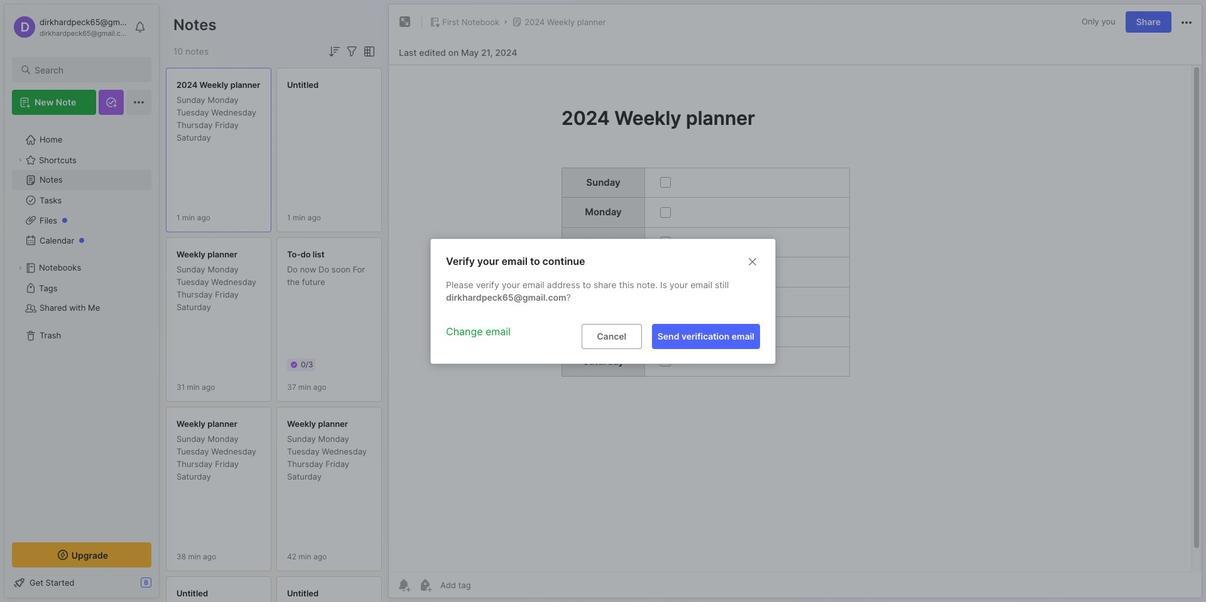 Task type: locate. For each thing, give the bounding box(es) containing it.
Search text field
[[35, 64, 140, 76]]

expand note image
[[398, 14, 413, 30]]

expand notebooks image
[[16, 265, 24, 272]]

add a reminder image
[[396, 578, 412, 593]]

tree
[[4, 123, 159, 532]]

None search field
[[35, 62, 140, 77]]

close image
[[745, 254, 760, 269]]



Task type: describe. For each thing, give the bounding box(es) containing it.
none search field inside the main element
[[35, 62, 140, 77]]

Note Editor text field
[[389, 65, 1202, 572]]

add tag image
[[418, 578, 433, 593]]

tree inside the main element
[[4, 123, 159, 532]]

main element
[[0, 0, 163, 603]]

note window element
[[388, 4, 1203, 599]]



Task type: vqa. For each thing, say whether or not it's contained in the screenshot.
Add tag image
yes



